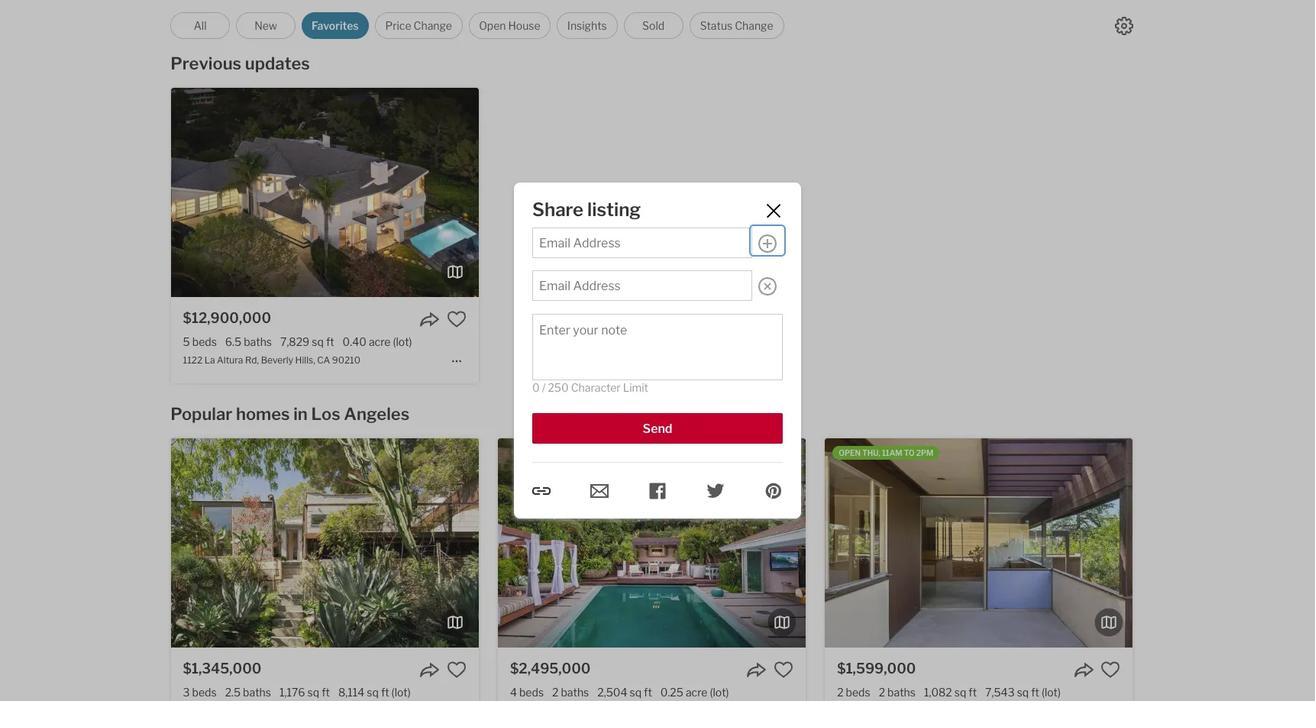 Task type: locate. For each thing, give the bounding box(es) containing it.
1 2 baths from the left
[[553, 686, 589, 699]]

beds right 3
[[192, 686, 217, 699]]

ft left 7,543
[[969, 686, 977, 699]]

0 horizontal spatial favorite button image
[[774, 660, 794, 680]]

favorite button checkbox for $1,599,000
[[1101, 660, 1121, 680]]

baths down $1,599,000
[[888, 686, 916, 699]]

3 2 from the left
[[879, 686, 886, 699]]

1 vertical spatial acre
[[686, 686, 708, 699]]

0 horizontal spatial change
[[414, 19, 452, 32]]

$1,345,000
[[183, 661, 262, 677]]

beds down $1,599,000
[[846, 686, 871, 699]]

1 favorite button checkbox from the left
[[447, 660, 467, 680]]

1 horizontal spatial change
[[735, 19, 774, 32]]

ft left 0.25
[[644, 686, 652, 699]]

2 favorite button checkbox from the left
[[774, 660, 794, 680]]

favorites
[[312, 19, 359, 32]]

baths
[[244, 335, 272, 348], [243, 686, 271, 699], [561, 686, 589, 699], [888, 686, 916, 699]]

change for price change
[[414, 19, 452, 32]]

photo of 2605 laurel pass, los angeles, ca 90046 image
[[190, 439, 498, 648], [498, 439, 806, 648], [806, 439, 1114, 648]]

price change
[[385, 19, 452, 32]]

0 / 250 character limit
[[533, 381, 649, 394]]

0 horizontal spatial 2
[[553, 686, 559, 699]]

1 change from the left
[[414, 19, 452, 32]]

baths for $2,495,000
[[561, 686, 589, 699]]

in
[[294, 404, 308, 424]]

ft
[[326, 335, 334, 348], [322, 686, 330, 699], [381, 686, 389, 699], [644, 686, 652, 699], [969, 686, 977, 699], [1032, 686, 1040, 699]]

los
[[311, 404, 341, 424]]

2 2 baths from the left
[[879, 686, 916, 699]]

favorite button image for $2,495,000
[[774, 660, 794, 680]]

sq right 1,082
[[955, 686, 967, 699]]

0 horizontal spatial acre
[[369, 335, 391, 348]]

thu,
[[863, 449, 881, 458]]

change right price
[[414, 19, 452, 32]]

0
[[533, 381, 540, 394]]

0.40
[[343, 335, 367, 348]]

1 horizontal spatial favorite button checkbox
[[774, 660, 794, 680]]

2,504
[[598, 686, 628, 699]]

2 baths
[[553, 686, 589, 699], [879, 686, 916, 699]]

2 baths down $2,495,000
[[553, 686, 589, 699]]

2 favorite button image from the top
[[447, 660, 467, 680]]

5
[[183, 335, 190, 348]]

change right status
[[735, 19, 774, 32]]

2,504 sq ft
[[598, 686, 652, 699]]

baths for $1,345,000
[[243, 686, 271, 699]]

updates
[[245, 53, 310, 73]]

1 horizontal spatial 2 baths
[[879, 686, 916, 699]]

1 photo of 2605 laurel pass, los angeles, ca 90046 image from the left
[[190, 439, 498, 648]]

11am
[[882, 449, 903, 458]]

1,082
[[925, 686, 953, 699]]

rd,
[[245, 355, 259, 366]]

character
[[571, 381, 621, 394]]

2 change from the left
[[735, 19, 774, 32]]

baths down $2,495,000
[[561, 686, 589, 699]]

2 baths down $1,599,000
[[879, 686, 916, 699]]

1 vertical spatial email address email field
[[539, 279, 746, 293]]

favorite button checkbox for $1,345,000
[[447, 660, 467, 680]]

favorite button checkbox
[[447, 660, 467, 680], [774, 660, 794, 680], [1101, 660, 1121, 680]]

sq right 2,504
[[630, 686, 642, 699]]

2 horizontal spatial favorite button checkbox
[[1101, 660, 1121, 680]]

la
[[205, 355, 215, 366]]

0 vertical spatial favorite button image
[[447, 310, 467, 329]]

favorite button image
[[774, 660, 794, 680], [1101, 660, 1121, 680]]

option group containing all
[[170, 12, 785, 39]]

1 favorite button image from the left
[[774, 660, 794, 680]]

sq for $12,900,000
[[312, 335, 324, 348]]

1 horizontal spatial 2
[[838, 686, 844, 699]]

2 2 from the left
[[838, 686, 844, 699]]

2 photo of 3940 san rafael ave, los angeles, ca 90065 image from the left
[[825, 439, 1133, 648]]

send button
[[533, 414, 783, 444]]

email address email field up enter your note text field
[[539, 279, 746, 293]]

photo of 1122 la altura rd, beverly hills, ca 90210 image
[[0, 88, 171, 297], [171, 88, 479, 297], [479, 88, 787, 297]]

acre for $12,900,000
[[369, 335, 391, 348]]

0 vertical spatial email address email field
[[539, 236, 746, 251]]

sq right the 1,176
[[308, 686, 320, 699]]

baths for $12,900,000
[[244, 335, 272, 348]]

sq right 7,543
[[1018, 686, 1029, 699]]

baths up rd,
[[244, 335, 272, 348]]

1122
[[183, 355, 203, 366]]

1 favorite button image from the top
[[447, 310, 467, 329]]

1,176
[[280, 686, 305, 699]]

Favorites radio
[[302, 12, 369, 39]]

1 photo of 3940 san rafael ave, los angeles, ca 90065 image from the left
[[517, 439, 826, 648]]

5 beds
[[183, 335, 217, 348]]

photo of 1854 phillips way, los angeles, ca 90042 image
[[0, 439, 171, 648], [171, 439, 479, 648], [479, 439, 787, 648]]

insights
[[568, 19, 607, 32]]

2 photo of 1122 la altura rd, beverly hills, ca 90210 image from the left
[[171, 88, 479, 297]]

sold
[[643, 19, 665, 32]]

0 vertical spatial acre
[[369, 335, 391, 348]]

(lot) right 0.25
[[710, 686, 729, 699]]

6.5 baths
[[225, 335, 272, 348]]

acre right 0.40
[[369, 335, 391, 348]]

ca
[[317, 355, 330, 366]]

option group
[[170, 12, 785, 39]]

altura
[[217, 355, 243, 366]]

sq up ca
[[312, 335, 324, 348]]

all
[[194, 19, 207, 32]]

homes
[[236, 404, 290, 424]]

1 horizontal spatial favorite button image
[[1101, 660, 1121, 680]]

8,114 sq ft (lot)
[[338, 686, 411, 699]]

ft for $2,495,000
[[644, 686, 652, 699]]

ft up ca
[[326, 335, 334, 348]]

2
[[553, 686, 559, 699], [838, 686, 844, 699], [879, 686, 886, 699]]

favorite button image
[[447, 310, 467, 329], [447, 660, 467, 680]]

3 favorite button checkbox from the left
[[1101, 660, 1121, 680]]

ft left 8,114
[[322, 686, 330, 699]]

Email Address email field
[[539, 236, 746, 251], [539, 279, 746, 293]]

2 email address email field from the top
[[539, 279, 746, 293]]

acre right 0.25
[[686, 686, 708, 699]]

email address email field down share listing element
[[539, 236, 746, 251]]

beds for $12,900,000
[[192, 335, 217, 348]]

baths for $1,599,000
[[888, 686, 916, 699]]

beds right 4
[[520, 686, 544, 699]]

7,543
[[986, 686, 1015, 699]]

photo of 3940 san rafael ave, los angeles, ca 90065 image
[[517, 439, 826, 648], [825, 439, 1133, 648], [1133, 439, 1316, 648]]

previous updates
[[171, 53, 310, 73]]

2 favorite button image from the left
[[1101, 660, 1121, 680]]

price
[[385, 19, 412, 32]]

Enter your note text field
[[539, 322, 776, 373]]

2 baths for $2,495,000
[[553, 686, 589, 699]]

0 horizontal spatial 2 baths
[[553, 686, 589, 699]]

open thu, 11am to 2pm
[[839, 449, 934, 458]]

acre
[[369, 335, 391, 348], [686, 686, 708, 699]]

baths right 2.5
[[243, 686, 271, 699]]

beds right "5"
[[192, 335, 217, 348]]

1 vertical spatial favorite button image
[[447, 660, 467, 680]]

change for status change
[[735, 19, 774, 32]]

2 horizontal spatial 2
[[879, 686, 886, 699]]

beds for $2,495,000
[[520, 686, 544, 699]]

sq
[[312, 335, 324, 348], [308, 686, 320, 699], [367, 686, 379, 699], [630, 686, 642, 699], [955, 686, 967, 699], [1018, 686, 1029, 699]]

1 2 from the left
[[553, 686, 559, 699]]

3 photo of 1122 la altura rd, beverly hills, ca 90210 image from the left
[[479, 88, 787, 297]]

6.5
[[225, 335, 242, 348]]

(lot)
[[393, 335, 412, 348], [392, 686, 411, 699], [710, 686, 729, 699], [1042, 686, 1061, 699]]

share listing
[[533, 199, 641, 221]]

change
[[414, 19, 452, 32], [735, 19, 774, 32]]

0.25 acre (lot)
[[661, 686, 729, 699]]

1 horizontal spatial acre
[[686, 686, 708, 699]]

0 horizontal spatial favorite button checkbox
[[447, 660, 467, 680]]

beds
[[192, 335, 217, 348], [192, 686, 217, 699], [520, 686, 544, 699], [846, 686, 871, 699]]

4
[[510, 686, 517, 699]]



Task type: describe. For each thing, give the bounding box(es) containing it.
share listing dialog
[[514, 183, 802, 519]]

status change
[[701, 19, 774, 32]]

ft for $1,345,000
[[322, 686, 330, 699]]

ft right 7,543
[[1032, 686, 1040, 699]]

3 photo of 2605 laurel pass, los angeles, ca 90046 image from the left
[[806, 439, 1114, 648]]

Insights radio
[[557, 12, 618, 39]]

2 for $2,495,000
[[553, 686, 559, 699]]

previous
[[171, 53, 242, 73]]

1,082 sq ft
[[925, 686, 977, 699]]

90210
[[332, 355, 361, 366]]

listing
[[588, 199, 641, 221]]

sq for $2,495,000
[[630, 686, 642, 699]]

(lot) right 8,114
[[392, 686, 411, 699]]

sq for $1,599,000
[[955, 686, 967, 699]]

2 photo of 2605 laurel pass, los angeles, ca 90046 image from the left
[[498, 439, 806, 648]]

$12,900,000
[[183, 310, 271, 326]]

/
[[542, 381, 546, 394]]

1 email address email field from the top
[[539, 236, 746, 251]]

7,829 sq ft
[[280, 335, 334, 348]]

All radio
[[170, 12, 230, 39]]

3
[[183, 686, 190, 699]]

Sold radio
[[624, 12, 684, 39]]

Open House radio
[[469, 12, 551, 39]]

status
[[701, 19, 733, 32]]

to
[[905, 449, 915, 458]]

ft for $12,900,000
[[326, 335, 334, 348]]

open house
[[479, 19, 541, 32]]

1 photo of 1122 la altura rd, beverly hills, ca 90210 image from the left
[[0, 88, 171, 297]]

3 beds
[[183, 686, 217, 699]]

angeles
[[344, 404, 410, 424]]

2 for $1,599,000
[[879, 686, 886, 699]]

favorite button checkbox for $2,495,000
[[774, 660, 794, 680]]

8,114
[[338, 686, 365, 699]]

2.5
[[225, 686, 241, 699]]

7,543 sq ft (lot)
[[986, 686, 1061, 699]]

favorite button image for $1,599,000
[[1101, 660, 1121, 680]]

ft right 8,114
[[381, 686, 389, 699]]

share listing element
[[533, 199, 746, 221]]

favorite button image for $12,900,000
[[447, 310, 467, 329]]

(lot) right 7,543
[[1042, 686, 1061, 699]]

favorite button image for $1,345,000
[[447, 660, 467, 680]]

(lot) right 0.40
[[393, 335, 412, 348]]

2pm
[[917, 449, 934, 458]]

2.5 baths
[[225, 686, 271, 699]]

7,829
[[280, 335, 310, 348]]

$1,599,000
[[838, 661, 917, 677]]

1122 la altura rd, beverly hills, ca 90210
[[183, 355, 361, 366]]

3 photo of 3940 san rafael ave, los angeles, ca 90065 image from the left
[[1133, 439, 1316, 648]]

0.25
[[661, 686, 684, 699]]

share
[[533, 199, 584, 221]]

popular homes in los angeles
[[171, 404, 410, 424]]

250
[[548, 381, 569, 394]]

sq right 8,114
[[367, 686, 379, 699]]

$2,495,000
[[510, 661, 591, 677]]

2 beds
[[838, 686, 871, 699]]

beds for $1,345,000
[[192, 686, 217, 699]]

send
[[643, 422, 673, 436]]

1 photo of 1854 phillips way, los angeles, ca 90042 image from the left
[[0, 439, 171, 648]]

hills,
[[295, 355, 315, 366]]

ft for $1,599,000
[[969, 686, 977, 699]]

0.40 acre (lot)
[[343, 335, 412, 348]]

New radio
[[236, 12, 296, 39]]

favorite button checkbox
[[447, 310, 467, 329]]

2 baths for $1,599,000
[[879, 686, 916, 699]]

house
[[509, 19, 541, 32]]

open
[[479, 19, 506, 32]]

new
[[255, 19, 277, 32]]

1,176 sq ft
[[280, 686, 330, 699]]

limit
[[623, 381, 649, 394]]

acre for $2,495,000
[[686, 686, 708, 699]]

2 photo of 1854 phillips way, los angeles, ca 90042 image from the left
[[171, 439, 479, 648]]

open
[[839, 449, 861, 458]]

popular
[[171, 404, 233, 424]]

beds for $1,599,000
[[846, 686, 871, 699]]

beverly
[[261, 355, 293, 366]]

Status Change radio
[[690, 12, 785, 39]]

Price Change radio
[[375, 12, 463, 39]]

3 photo of 1854 phillips way, los angeles, ca 90042 image from the left
[[479, 439, 787, 648]]

4 beds
[[510, 686, 544, 699]]

sq for $1,345,000
[[308, 686, 320, 699]]



Task type: vqa. For each thing, say whether or not it's contained in the screenshot.
Redfin in the Redfin Selling Options ▾
no



